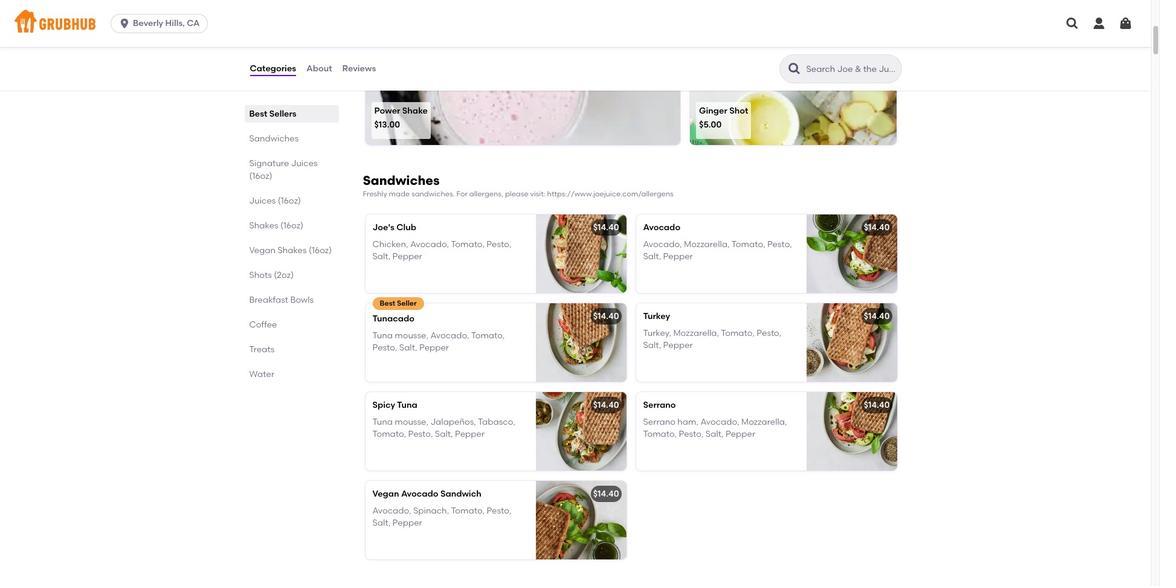 Task type: describe. For each thing, give the bounding box(es) containing it.
avocado image
[[806, 214, 897, 293]]

pepper inside avocado, mozzarella, tomato, pesto, salt, pepper
[[663, 252, 693, 262]]

breakfast
[[249, 295, 288, 305]]

serrano for serrano
[[643, 400, 676, 410]]

ginger
[[699, 106, 727, 116]]

tomato, inside turkey, mozzarella, tomato, pesto, salt, pepper
[[721, 328, 755, 338]]

tomato, inside tuna mousse, jalapeños, tabasco, tomato, pesto, salt, pepper
[[373, 429, 406, 439]]

pesto, inside turkey, mozzarella, tomato, pesto, salt, pepper
[[757, 328, 781, 338]]

about
[[306, 63, 332, 74]]

shake
[[402, 106, 428, 116]]

vegan shakes (16oz)
[[249, 245, 332, 256]]

salt, inside chicken, avocado, tomato, pesto, salt, pepper
[[373, 252, 391, 262]]

(16oz) up bowls
[[309, 245, 332, 256]]

power
[[374, 106, 400, 116]]

turkey image
[[806, 303, 897, 382]]

signature juices (16oz)
[[249, 158, 318, 181]]

pepper inside the serrano ham, avocado, mozzarella, tomato, pesto, salt, pepper
[[726, 429, 755, 439]]

$14.40 for turkey, mozzarella, tomato, pesto, salt, pepper
[[864, 311, 890, 321]]

https://www.joejuice.com/allergens
[[547, 190, 674, 198]]

made
[[389, 190, 410, 198]]

tomato, inside chicken, avocado, tomato, pesto, salt, pepper
[[451, 239, 485, 250]]

reviews button
[[342, 47, 377, 91]]

$14.40 for serrano ham, avocado, mozzarella, tomato, pesto, salt, pepper
[[864, 400, 890, 410]]

reviews
[[342, 63, 376, 74]]

ham,
[[678, 417, 699, 427]]

mousse, for pesto,
[[395, 417, 428, 427]]

chicken, avocado, tomato, pesto, salt, pepper
[[373, 239, 511, 262]]

serrano image
[[806, 392, 897, 471]]

salt, inside turkey, mozzarella, tomato, pesto, salt, pepper
[[643, 340, 661, 351]]

mousse, for salt,
[[395, 331, 428, 341]]

(16oz) up vegan shakes (16oz)
[[280, 221, 303, 231]]

turkey,
[[643, 328, 671, 338]]

1 horizontal spatial svg image
[[1092, 16, 1106, 31]]

tomato, inside tuna mousse, avocado, tomato, pesto, salt, pepper
[[471, 331, 505, 341]]

2 horizontal spatial svg image
[[1118, 16, 1133, 31]]

svg image
[[1065, 16, 1080, 31]]

$14.40 inside button
[[699, 38, 725, 49]]

coffee
[[249, 320, 277, 330]]

club
[[397, 222, 416, 232]]

beverly hills, ca button
[[111, 14, 212, 33]]

best for best sellers
[[249, 109, 267, 119]]

serrano for serrano ham, avocado, mozzarella, tomato, pesto, salt, pepper
[[643, 417, 676, 427]]

water
[[249, 369, 274, 379]]

pepper inside chicken, avocado, tomato, pesto, salt, pepper
[[393, 252, 422, 262]]

serrano ham, avocado, mozzarella, tomato, pesto, salt, pepper
[[643, 417, 787, 439]]

vegan for vegan avocado sandwich
[[373, 489, 399, 499]]

salt, inside tuna mousse, jalapeños, tabasco, tomato, pesto, salt, pepper
[[435, 429, 453, 439]]

avocado, spinach, tomato, pesto, salt, pepper
[[373, 506, 511, 528]]

turkey, mozzarella, tomato, pesto, salt, pepper
[[643, 328, 781, 351]]

best for best seller
[[380, 299, 395, 307]]

salt, inside the serrano ham, avocado, mozzarella, tomato, pesto, salt, pepper
[[706, 429, 724, 439]]

$13.00
[[374, 120, 400, 130]]

joe's club image
[[536, 214, 626, 293]]

tomato, inside avocado, spinach, tomato, pesto, salt, pepper
[[451, 506, 485, 516]]

spicy tuna
[[373, 400, 417, 410]]

avocado, inside the serrano ham, avocado, mozzarella, tomato, pesto, salt, pepper
[[701, 417, 739, 427]]

signature
[[249, 158, 289, 169]]

ginger shot $5.00
[[699, 106, 748, 130]]

mozzarella, for avocado,
[[684, 239, 730, 250]]

pesto, inside the serrano ham, avocado, mozzarella, tomato, pesto, salt, pepper
[[679, 429, 704, 439]]

bowls
[[290, 295, 314, 305]]

avocado, mozzarella, tomato, pesto, salt, pepper
[[643, 239, 792, 262]]

pesto, inside avocado, mozzarella, tomato, pesto, salt, pepper
[[767, 239, 792, 250]]

pesto, inside avocado, spinach, tomato, pesto, salt, pepper
[[487, 506, 511, 516]]

freshly
[[363, 190, 387, 198]]

0 vertical spatial avocado
[[643, 222, 680, 232]]

visit:
[[530, 190, 545, 198]]

beverly hills, ca
[[133, 18, 200, 28]]

breakfast bowls
[[249, 295, 314, 305]]

power shake $13.00
[[374, 106, 428, 130]]

seller
[[397, 299, 417, 307]]



Task type: vqa. For each thing, say whether or not it's contained in the screenshot.
the bottom Mozzarella,
yes



Task type: locate. For each thing, give the bounding box(es) containing it.
1 vertical spatial best
[[380, 299, 395, 307]]

about button
[[306, 47, 333, 91]]

0 vertical spatial vegan
[[249, 245, 276, 256]]

mozzarella, inside avocado, mozzarella, tomato, pesto, salt, pepper
[[684, 239, 730, 250]]

mozzarella,
[[684, 239, 730, 250], [673, 328, 719, 338], [741, 417, 787, 427]]

shot
[[729, 106, 748, 116]]

1 vertical spatial tuna
[[397, 400, 417, 410]]

$14.40 button
[[690, 0, 897, 64]]

pepper inside turkey, mozzarella, tomato, pesto, salt, pepper
[[663, 340, 693, 351]]

sandwiches
[[249, 134, 299, 144], [363, 173, 440, 188]]

tomato, inside the serrano ham, avocado, mozzarella, tomato, pesto, salt, pepper
[[643, 429, 677, 439]]

0 vertical spatial juices
[[291, 158, 318, 169]]

2 mousse, from the top
[[395, 417, 428, 427]]

vegan avocado sandwich image
[[536, 481, 626, 559]]

$5.00
[[699, 120, 722, 130]]

hills,
[[165, 18, 185, 28]]

tuna mousse, avocado, tomato, pesto, salt, pepper
[[373, 331, 505, 353]]

0 vertical spatial serrano
[[643, 400, 676, 410]]

pesto, inside tuna mousse, jalapeños, tabasco, tomato, pesto, salt, pepper
[[408, 429, 433, 439]]

sandwich
[[440, 489, 481, 499]]

pepper inside tuna mousse, jalapeños, tabasco, tomato, pesto, salt, pepper
[[455, 429, 485, 439]]

(16oz) up shakes (16oz)
[[278, 196, 301, 206]]

serrano inside the serrano ham, avocado, mozzarella, tomato, pesto, salt, pepper
[[643, 417, 676, 427]]

sandwiches freshly made sandwiches. for allergens, please visit: https://www.joejuice.com/allergens
[[363, 173, 674, 198]]

mousse, inside tuna mousse, avocado, tomato, pesto, salt, pepper
[[395, 331, 428, 341]]

shots
[[249, 270, 272, 280]]

$14.40
[[699, 38, 725, 49], [593, 222, 619, 232], [864, 222, 890, 232], [593, 311, 619, 321], [864, 311, 890, 321], [593, 400, 619, 410], [864, 400, 890, 410], [593, 489, 619, 499]]

0 horizontal spatial avocado
[[401, 489, 438, 499]]

spinach,
[[413, 506, 449, 516]]

avocado, inside chicken, avocado, tomato, pesto, salt, pepper
[[410, 239, 449, 250]]

best seller
[[380, 299, 417, 307]]

0 horizontal spatial best
[[249, 109, 267, 119]]

vegan avocado sandwich
[[373, 489, 481, 499]]

best left sellers
[[249, 109, 267, 119]]

tomato,
[[451, 239, 485, 250], [732, 239, 765, 250], [721, 328, 755, 338], [471, 331, 505, 341], [373, 429, 406, 439], [643, 429, 677, 439], [451, 506, 485, 516]]

$14.40 for tuna mousse, jalapeños, tabasco, tomato, pesto, salt, pepper
[[593, 400, 619, 410]]

sandwiches.
[[411, 190, 455, 198]]

salt,
[[373, 252, 391, 262], [643, 252, 661, 262], [643, 340, 661, 351], [399, 343, 417, 353], [435, 429, 453, 439], [706, 429, 724, 439], [373, 518, 391, 528]]

pesto, inside tuna mousse, avocado, tomato, pesto, salt, pepper
[[373, 343, 397, 353]]

mozzarella, inside the serrano ham, avocado, mozzarella, tomato, pesto, salt, pepper
[[741, 417, 787, 427]]

mozzarella, inside turkey, mozzarella, tomato, pesto, salt, pepper
[[673, 328, 719, 338]]

vegan for vegan shakes (16oz)
[[249, 245, 276, 256]]

1 vertical spatial mousse,
[[395, 417, 428, 427]]

avocado, inside avocado, spinach, tomato, pesto, salt, pepper
[[373, 506, 411, 516]]

pepper inside avocado, spinach, tomato, pesto, salt, pepper
[[393, 518, 422, 528]]

sandwiches down best sellers
[[249, 134, 299, 144]]

1 mousse, from the top
[[395, 331, 428, 341]]

1 horizontal spatial juices
[[291, 158, 318, 169]]

mousse,
[[395, 331, 428, 341], [395, 417, 428, 427]]

1 horizontal spatial sandwiches
[[363, 173, 440, 188]]

0 horizontal spatial svg image
[[119, 18, 131, 30]]

salt, inside tuna mousse, avocado, tomato, pesto, salt, pepper
[[399, 343, 417, 353]]

0 horizontal spatial vegan
[[249, 245, 276, 256]]

0 horizontal spatial sandwiches
[[249, 134, 299, 144]]

turkey
[[643, 311, 670, 321]]

categories button
[[249, 47, 297, 91]]

best
[[249, 109, 267, 119], [380, 299, 395, 307]]

joe's
[[373, 222, 395, 232]]

tuna inside tuna mousse, avocado, tomato, pesto, salt, pepper
[[373, 331, 393, 341]]

0 vertical spatial sandwiches
[[249, 134, 299, 144]]

mozzarella, for turkey,
[[673, 328, 719, 338]]

1 vertical spatial vegan
[[373, 489, 399, 499]]

mousse, down spicy tuna at the left bottom
[[395, 417, 428, 427]]

pepper inside tuna mousse, avocado, tomato, pesto, salt, pepper
[[419, 343, 449, 353]]

(16oz) inside signature juices (16oz)
[[249, 171, 272, 181]]

avocado,
[[410, 239, 449, 250], [643, 239, 682, 250], [430, 331, 469, 341], [701, 417, 739, 427], [373, 506, 411, 516]]

shakes down juices (16oz)
[[249, 221, 278, 231]]

svg image
[[1092, 16, 1106, 31], [1118, 16, 1133, 31], [119, 18, 131, 30]]

tuna for spicy tuna
[[373, 417, 393, 427]]

svg image inside beverly hills, ca button
[[119, 18, 131, 30]]

1 horizontal spatial avocado
[[643, 222, 680, 232]]

categories
[[250, 63, 296, 74]]

main navigation navigation
[[0, 0, 1151, 47]]

shots (2oz)
[[249, 270, 294, 280]]

Search Joe & the Juice search field
[[805, 63, 898, 75]]

tunacado
[[373, 313, 414, 324]]

$14.40 for avocado, spinach, tomato, pesto, salt, pepper
[[593, 489, 619, 499]]

pesto, inside chicken, avocado, tomato, pesto, salt, pepper
[[487, 239, 511, 250]]

salt, inside avocado, mozzarella, tomato, pesto, salt, pepper
[[643, 252, 661, 262]]

sellers
[[269, 109, 296, 119]]

please
[[505, 190, 529, 198]]

sandwiches up made
[[363, 173, 440, 188]]

tuna
[[373, 331, 393, 341], [397, 400, 417, 410], [373, 417, 393, 427]]

tomato, inside avocado, mozzarella, tomato, pesto, salt, pepper
[[732, 239, 765, 250]]

$14.40 for avocado, mozzarella, tomato, pesto, salt, pepper
[[864, 222, 890, 232]]

1 vertical spatial mozzarella,
[[673, 328, 719, 338]]

1 vertical spatial serrano
[[643, 417, 676, 427]]

1 vertical spatial juices
[[249, 196, 276, 206]]

2 vertical spatial tuna
[[373, 417, 393, 427]]

juices (16oz)
[[249, 196, 301, 206]]

sandwiches for sandwiches
[[249, 134, 299, 144]]

2 vertical spatial mozzarella,
[[741, 417, 787, 427]]

avocado, inside tuna mousse, avocado, tomato, pesto, salt, pepper
[[430, 331, 469, 341]]

chicken,
[[373, 239, 408, 250]]

(16oz)
[[249, 171, 272, 181], [278, 196, 301, 206], [280, 221, 303, 231], [309, 245, 332, 256]]

serrano up the serrano ham, avocado, mozzarella, tomato, pesto, salt, pepper at the bottom right
[[643, 400, 676, 410]]

allergens,
[[469, 190, 503, 198]]

1 serrano from the top
[[643, 400, 676, 410]]

joe's club
[[373, 222, 416, 232]]

tuna down tunacado at the left bottom of the page
[[373, 331, 393, 341]]

0 vertical spatial best
[[249, 109, 267, 119]]

mousse, inside tuna mousse, jalapeños, tabasco, tomato, pesto, salt, pepper
[[395, 417, 428, 427]]

tuna inside tuna mousse, jalapeños, tabasco, tomato, pesto, salt, pepper
[[373, 417, 393, 427]]

1 horizontal spatial best
[[380, 299, 395, 307]]

1 vertical spatial avocado
[[401, 489, 438, 499]]

tuna down spicy on the left bottom of page
[[373, 417, 393, 427]]

sandwiches for sandwiches freshly made sandwiches. for allergens, please visit: https://www.joejuice.com/allergens
[[363, 173, 440, 188]]

juices
[[291, 158, 318, 169], [249, 196, 276, 206]]

tunacado image
[[536, 303, 626, 382]]

avocado
[[643, 222, 680, 232], [401, 489, 438, 499]]

pesto,
[[487, 239, 511, 250], [767, 239, 792, 250], [757, 328, 781, 338], [373, 343, 397, 353], [408, 429, 433, 439], [679, 429, 704, 439], [487, 506, 511, 516]]

mousse, down tunacado at the left bottom of the page
[[395, 331, 428, 341]]

shakes (16oz)
[[249, 221, 303, 231]]

search icon image
[[787, 62, 802, 76]]

pepper
[[393, 252, 422, 262], [663, 252, 693, 262], [663, 340, 693, 351], [419, 343, 449, 353], [455, 429, 485, 439], [726, 429, 755, 439], [393, 518, 422, 528]]

(2oz)
[[274, 270, 294, 280]]

1 vertical spatial sandwiches
[[363, 173, 440, 188]]

avocado, inside avocado, mozzarella, tomato, pesto, salt, pepper
[[643, 239, 682, 250]]

spicy
[[373, 400, 395, 410]]

treats
[[249, 344, 275, 355]]

(16oz) down signature at top left
[[249, 171, 272, 181]]

vegan
[[249, 245, 276, 256], [373, 489, 399, 499]]

best up tunacado at the left bottom of the page
[[380, 299, 395, 307]]

1 horizontal spatial vegan
[[373, 489, 399, 499]]

serrano
[[643, 400, 676, 410], [643, 417, 676, 427]]

shakes
[[249, 221, 278, 231], [278, 245, 307, 256]]

for
[[456, 190, 468, 198]]

juices inside signature juices (16oz)
[[291, 158, 318, 169]]

ca
[[187, 18, 200, 28]]

0 horizontal spatial juices
[[249, 196, 276, 206]]

jalapeños,
[[430, 417, 476, 427]]

0 vertical spatial shakes
[[249, 221, 278, 231]]

juices up shakes (16oz)
[[249, 196, 276, 206]]

sandwiches inside sandwiches freshly made sandwiches. for allergens, please visit: https://www.joejuice.com/allergens
[[363, 173, 440, 188]]

2 serrano from the top
[[643, 417, 676, 427]]

best sellers
[[249, 109, 296, 119]]

$14.40 for chicken, avocado, tomato, pesto, salt, pepper
[[593, 222, 619, 232]]

tabasco,
[[478, 417, 515, 427]]

juices right signature at top left
[[291, 158, 318, 169]]

beverly
[[133, 18, 163, 28]]

1 vertical spatial shakes
[[278, 245, 307, 256]]

salt, inside avocado, spinach, tomato, pesto, salt, pepper
[[373, 518, 391, 528]]

0 vertical spatial mozzarella,
[[684, 239, 730, 250]]

spicy tuna image
[[536, 392, 626, 471]]

tuna for tunacado
[[373, 331, 393, 341]]

serrano left ham,
[[643, 417, 676, 427]]

shakes up (2oz)
[[278, 245, 307, 256]]

0 vertical spatial tuna
[[373, 331, 393, 341]]

tuna right spicy on the left bottom of page
[[397, 400, 417, 410]]

0 vertical spatial mousse,
[[395, 331, 428, 341]]

tuna mousse, jalapeños, tabasco, tomato, pesto, salt, pepper
[[373, 417, 515, 439]]



